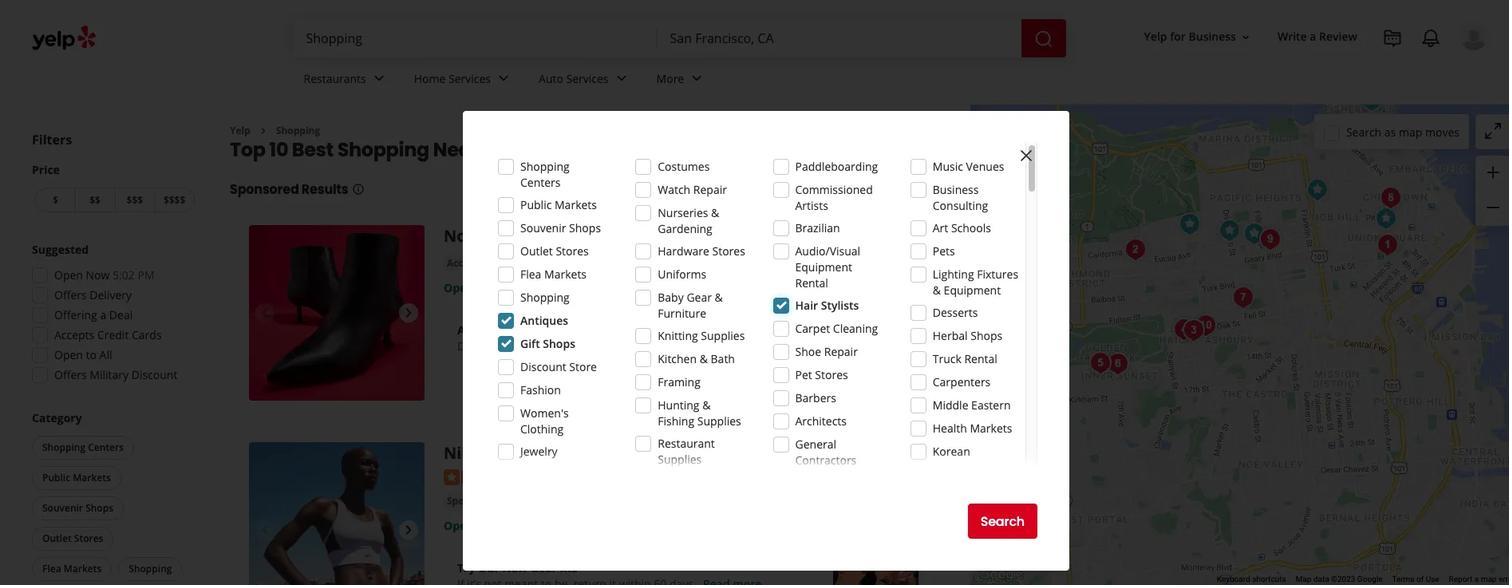 Task type: describe. For each thing, give the bounding box(es) containing it.
zoom in image
[[1484, 163, 1503, 182]]

amazing gifts under $50 dolce vita, adidas and kate spade new york. read more
[[457, 323, 754, 354]]

next image for nordstrom rack - daly city
[[399, 304, 418, 323]]

accessories
[[447, 257, 502, 270]]

public inside button
[[42, 471, 70, 484]]

restaurant
[[658, 436, 715, 451]]

general contractors
[[795, 437, 857, 468]]

pm for open now 5:02 pm
[[138, 267, 154, 283]]

$$$
[[127, 193, 143, 207]]

nike san francisco image
[[249, 443, 425, 585]]

yelp link
[[230, 124, 250, 137]]

& for hunting & fishing supplies
[[702, 397, 711, 413]]

middle
[[933, 397, 969, 413]]

yelp for business button
[[1138, 23, 1259, 51]]

terms of use link
[[1392, 575, 1440, 584]]

military
[[90, 367, 129, 382]]

a for offering
[[100, 307, 106, 322]]

baby gear & furniture
[[658, 290, 723, 321]]

terms
[[1392, 575, 1415, 584]]

knitting supplies
[[658, 328, 745, 343]]

write
[[1278, 29, 1307, 44]]

discount store
[[520, 359, 597, 374]]

markets inside flea markets button
[[64, 562, 102, 575]]

amazing
[[457, 323, 505, 338]]

services for auto services
[[566, 71, 609, 86]]

paddleboarding
[[795, 159, 878, 174]]

flea markets inside search dialog
[[520, 267, 587, 282]]

business consulting
[[933, 182, 988, 213]]

gear inside try our new gear irl link
[[531, 560, 557, 575]]

our
[[478, 560, 499, 575]]

flea inside search dialog
[[520, 267, 541, 282]]

use
[[1426, 575, 1440, 584]]

shopping up antiques at the left bottom
[[520, 290, 570, 305]]

erro
[[1499, 575, 1509, 584]]

16 chevron down v2 image
[[1240, 31, 1252, 44]]

my favorite image
[[1102, 348, 1134, 380]]

open until 9:00 pm
[[444, 280, 545, 296]]

souvenir inside button
[[42, 501, 83, 515]]

deal
[[109, 307, 133, 322]]

contractors
[[795, 453, 857, 468]]

home services link
[[401, 57, 526, 104]]

markets up -
[[555, 197, 597, 212]]

shopping centers button
[[32, 436, 134, 460]]

outlet inside search dialog
[[520, 243, 553, 259]]

projects image
[[1383, 29, 1402, 48]]

$$ button
[[75, 188, 115, 212]]

$$$$ button
[[154, 188, 195, 212]]

the love of ganesha image
[[1178, 314, 1210, 346]]

gift shops
[[520, 336, 575, 351]]

outlet stores inside button
[[42, 532, 103, 545]]

auto services link
[[526, 57, 644, 104]]

foggy notion image
[[1119, 234, 1151, 266]]

search for search as map moves
[[1346, 124, 1382, 139]]

nike san francisco image
[[1370, 203, 1402, 235]]

map region
[[862, 30, 1509, 585]]

write a review link
[[1271, 23, 1364, 51]]

shopping up nordstrom rack - daly city
[[520, 159, 570, 174]]

business inside business consulting
[[933, 182, 979, 197]]

until
[[477, 280, 500, 296]]

supplies inside hunting & fishing supplies
[[697, 413, 741, 429]]

supplies for knitting supplies
[[701, 328, 745, 343]]

hardware
[[658, 243, 709, 259]]

hair stylists
[[795, 298, 859, 313]]

outlet inside outlet stores button
[[42, 532, 72, 545]]

venues
[[966, 159, 1004, 174]]

shopping right flea markets button
[[129, 562, 172, 575]]

24 chevron down v2 image for restaurants
[[369, 69, 388, 88]]

truck rental
[[933, 351, 998, 366]]

shopping down category
[[42, 441, 86, 454]]

yelp for yelp link
[[230, 124, 250, 137]]

york.
[[663, 339, 689, 354]]

repair for shoe repair
[[824, 344, 858, 359]]

mai do - san francisco image
[[1254, 223, 1286, 255]]

shoe stores button
[[577, 256, 639, 272]]

data
[[1314, 575, 1329, 584]]

shortcuts
[[1252, 575, 1286, 584]]

0 horizontal spatial new
[[502, 560, 528, 575]]

flea inside button
[[42, 562, 61, 575]]

review
[[1319, 29, 1358, 44]]

open for until
[[444, 280, 474, 296]]

more link
[[644, 57, 719, 104]]

centers inside search dialog
[[520, 175, 561, 190]]

shopping centers inside button
[[42, 441, 124, 454]]

home services
[[414, 71, 491, 86]]

outlet stores inside search dialog
[[520, 243, 589, 259]]

zoom out image
[[1484, 198, 1503, 217]]

public markets inside search dialog
[[520, 197, 597, 212]]

knitting
[[658, 328, 698, 343]]

& for kitchen & bath
[[700, 351, 708, 366]]

24 chevron down v2 image for more
[[687, 69, 707, 88]]

google
[[1358, 575, 1383, 584]]

california
[[626, 137, 720, 163]]

shopping up 16 info v2 image
[[337, 137, 429, 163]]

©2023
[[1331, 575, 1356, 584]]

cards
[[132, 327, 162, 342]]

open down the sporting
[[444, 518, 474, 533]]

3 star rating image
[[444, 469, 530, 485]]

architects
[[795, 413, 847, 429]]

shoe stores link
[[577, 256, 639, 272]]

markets down rack
[[544, 267, 587, 282]]

nurseries
[[658, 205, 708, 220]]

sunglasses link
[[512, 256, 570, 272]]

souvenir shops inside search dialog
[[520, 220, 601, 235]]

1 vertical spatial san
[[485, 443, 514, 464]]

fixtures
[[977, 267, 1019, 282]]

5:02
[[113, 267, 135, 283]]

try our new gear irl
[[457, 560, 577, 575]]

souvenir shops inside souvenir shops button
[[42, 501, 113, 515]]

fashion
[[520, 382, 561, 397]]

results
[[302, 181, 348, 199]]

equipment inside audio/visual equipment rental
[[795, 259, 852, 275]]

user actions element
[[1131, 20, 1509, 118]]

as
[[1385, 124, 1396, 139]]

markets inside public markets button
[[73, 471, 111, 484]]

yelp for yelp for business
[[1144, 29, 1167, 44]]

notifications image
[[1422, 29, 1441, 48]]

sunglasses
[[515, 257, 567, 270]]

previous image for nordstrom rack - daly city
[[255, 304, 275, 323]]

stores inside button
[[605, 257, 635, 270]]

report a map erro link
[[1449, 575, 1509, 584]]

sporting goods
[[447, 494, 519, 507]]

westfield san francisco centre image
[[1372, 229, 1404, 261]]

watch
[[658, 182, 691, 197]]

gift
[[520, 336, 540, 351]]

& inside baby gear & furniture
[[715, 290, 723, 305]]

hair
[[795, 298, 818, 313]]

dolce
[[457, 339, 487, 354]]

pets
[[933, 243, 955, 259]]

markets down eastern
[[970, 421, 1012, 436]]

love on haight image
[[1190, 310, 1222, 342]]

accepts credit cards
[[54, 327, 162, 342]]

music
[[933, 159, 963, 174]]

moves
[[1425, 124, 1460, 139]]

delivery
[[90, 287, 132, 303]]

business inside button
[[1189, 29, 1236, 44]]

sporting goods button
[[444, 493, 523, 509]]

search dialog
[[0, 0, 1509, 585]]

-
[[578, 225, 583, 247]]

herbal
[[933, 328, 968, 343]]

shopping button
[[118, 557, 182, 581]]

0 vertical spatial group
[[1476, 156, 1509, 226]]

desserts
[[933, 305, 978, 320]]

shops inside souvenir shops button
[[86, 501, 113, 515]]

nike san francisco
[[444, 443, 593, 464]]

offers military discount
[[54, 367, 177, 382]]



Task type: vqa. For each thing, say whether or not it's contained in the screenshot.
top Flea Markets
yes



Task type: locate. For each thing, give the bounding box(es) containing it.
1 horizontal spatial public
[[520, 197, 552, 212]]

1 vertical spatial souvenir
[[42, 501, 83, 515]]

new
[[636, 339, 660, 354], [502, 560, 528, 575]]

& inside nurseries & gardening
[[711, 205, 719, 220]]

0 horizontal spatial discount
[[131, 367, 177, 382]]

repair down the 'costumes' on the top of page
[[693, 182, 727, 197]]

accepts
[[54, 327, 94, 342]]

supplies up restaurant
[[697, 413, 741, 429]]

centers up public markets button
[[88, 441, 124, 454]]

0 vertical spatial equipment
[[795, 259, 852, 275]]

brazilian
[[795, 220, 840, 235]]

1 horizontal spatial souvenir shops
[[520, 220, 601, 235]]

1 horizontal spatial centers
[[520, 175, 561, 190]]

supplies inside restaurant supplies
[[658, 452, 702, 467]]

0 horizontal spatial yelp
[[230, 124, 250, 137]]

a left deal
[[100, 307, 106, 322]]

san francisco mercantile image
[[1168, 314, 1200, 346]]

souvenir shops button
[[32, 496, 124, 520]]

public inside search dialog
[[520, 197, 552, 212]]

shopping link
[[276, 124, 320, 137]]

category group
[[29, 410, 198, 585]]

24 chevron down v2 image left auto
[[494, 69, 513, 88]]

search image
[[1034, 29, 1053, 48]]

art schools
[[933, 220, 991, 235]]

gear
[[687, 290, 712, 305], [531, 560, 557, 575]]

san up 3 star rating image
[[485, 443, 514, 464]]

yelp
[[1144, 29, 1167, 44], [230, 124, 250, 137]]

stores inside button
[[74, 532, 103, 545]]

1 vertical spatial equipment
[[944, 283, 1001, 298]]

1 services from the left
[[449, 71, 491, 86]]

$$
[[90, 193, 101, 207]]

&
[[711, 205, 719, 220], [933, 283, 941, 298], [715, 290, 723, 305], [700, 351, 708, 366], [702, 397, 711, 413]]

1 vertical spatial gear
[[531, 560, 557, 575]]

pm right '9:00'
[[528, 280, 545, 296]]

a right write
[[1310, 29, 1317, 44]]

shopping centers up public markets button
[[42, 441, 124, 454]]

new left the york.
[[636, 339, 660, 354]]

open
[[54, 267, 83, 283], [444, 280, 474, 296], [54, 347, 83, 362], [444, 518, 474, 533]]

sporting goods link
[[444, 493, 523, 509]]

report a map erro
[[1449, 575, 1509, 584]]

the san francisco sock market at pier 39 image
[[1356, 85, 1388, 117]]

souvenir inside search dialog
[[520, 220, 566, 235]]

0 horizontal spatial public
[[42, 471, 70, 484]]

business left 16 chevron down v2 icon
[[1189, 29, 1236, 44]]

0 vertical spatial rental
[[795, 275, 828, 291]]

& for nurseries & gardening
[[711, 205, 719, 220]]

1 previous image from the top
[[255, 304, 275, 323]]

1 horizontal spatial discount
[[520, 359, 566, 374]]

souvenir shops down public markets button
[[42, 501, 113, 515]]

0 vertical spatial public markets
[[520, 197, 597, 212]]

search for search
[[981, 512, 1025, 530]]

1 horizontal spatial public markets
[[520, 197, 597, 212]]

open down accessories button
[[444, 280, 474, 296]]

flea markets inside button
[[42, 562, 102, 575]]

map
[[1296, 575, 1312, 584]]

pet stores
[[795, 367, 848, 382]]

san right near
[[483, 137, 520, 163]]

1 vertical spatial public markets
[[42, 471, 111, 484]]

16 info v2 image
[[352, 183, 364, 196]]

pm right 5:02
[[138, 267, 154, 283]]

close image
[[1017, 146, 1036, 165]]

google image
[[975, 564, 1027, 585]]

antiques
[[520, 313, 568, 328]]

shoe down -
[[580, 257, 603, 270]]

offers
[[54, 287, 87, 303], [54, 367, 87, 382]]

1 horizontal spatial pm
[[528, 280, 545, 296]]

souvenir up outlet stores button
[[42, 501, 83, 515]]

open for now
[[54, 267, 83, 283]]

fishing
[[658, 413, 694, 429]]

shoe inside search dialog
[[795, 344, 821, 359]]

offers down open to all
[[54, 367, 87, 382]]

1 vertical spatial repair
[[824, 344, 858, 359]]

24 chevron down v2 image inside the restaurants link
[[369, 69, 388, 88]]

0 vertical spatial outlet
[[520, 243, 553, 259]]

sakura image
[[1084, 347, 1116, 379]]

& right nurseries
[[711, 205, 719, 220]]

for
[[1170, 29, 1186, 44]]

1 vertical spatial group
[[27, 242, 198, 388]]

rental down herbal shops
[[965, 351, 998, 366]]

offers delivery
[[54, 287, 132, 303]]

0 vertical spatial repair
[[693, 182, 727, 197]]

1 vertical spatial previous image
[[255, 521, 275, 540]]

watch repair
[[658, 182, 727, 197]]

hunting & fishing supplies
[[658, 397, 741, 429]]

shops
[[569, 220, 601, 235], [971, 328, 1003, 343], [543, 336, 575, 351], [86, 501, 113, 515]]

24 chevron down v2 image inside more link
[[687, 69, 707, 88]]

1 horizontal spatial outlet
[[520, 243, 553, 259]]

offering a deal
[[54, 307, 133, 322]]

& down "lighting"
[[933, 283, 941, 298]]

group containing suggested
[[27, 242, 198, 388]]

2 horizontal spatial a
[[1475, 575, 1479, 584]]

open down accepts
[[54, 347, 83, 362]]

carpet cleaning
[[795, 321, 878, 336]]

2 offers from the top
[[54, 367, 87, 382]]

general
[[795, 437, 837, 452]]

sponsored results
[[230, 181, 348, 199]]

expand map image
[[1484, 121, 1503, 140]]

rental up the 'hair'
[[795, 275, 828, 291]]

barbers
[[795, 390, 836, 405]]

0 vertical spatial shopping centers
[[520, 159, 570, 190]]

1 horizontal spatial shoe
[[795, 344, 821, 359]]

nordstrom rack - daly city image
[[249, 225, 425, 401]]

0 horizontal spatial repair
[[693, 182, 727, 197]]

2 next image from the top
[[399, 521, 418, 540]]

1 vertical spatial supplies
[[697, 413, 741, 429]]

24 chevron down v2 image right restaurants
[[369, 69, 388, 88]]

discount up fashion
[[520, 359, 566, 374]]

shopping centers up nordstrom rack - daly city
[[520, 159, 570, 190]]

slideshow element for nordstrom rack - daly city
[[249, 225, 425, 401]]

public up the nordstrom rack - daly city "link"
[[520, 197, 552, 212]]

1 vertical spatial rental
[[965, 351, 998, 366]]

1 horizontal spatial business
[[1189, 29, 1236, 44]]

offers for offers military discount
[[54, 367, 87, 382]]

0 horizontal spatial 24 chevron down v2 image
[[494, 69, 513, 88]]

None search field
[[293, 19, 1069, 57]]

hunting
[[658, 397, 700, 413]]

0 horizontal spatial pm
[[138, 267, 154, 283]]

gardening
[[658, 221, 713, 236]]

0 vertical spatial offers
[[54, 287, 87, 303]]

public markets up rack
[[520, 197, 597, 212]]

try
[[457, 560, 475, 575]]

& left bath
[[700, 351, 708, 366]]

0 vertical spatial slideshow element
[[249, 225, 425, 401]]

shoe down carpet
[[795, 344, 821, 359]]

more
[[725, 339, 754, 354]]

truck
[[933, 351, 962, 366]]

0 horizontal spatial a
[[100, 307, 106, 322]]

new inside amazing gifts under $50 dolce vita, adidas and kate spade new york. read more
[[636, 339, 660, 354]]

search button
[[968, 504, 1038, 539]]

1 vertical spatial business
[[933, 182, 979, 197]]

shoe inside button
[[580, 257, 603, 270]]

0 horizontal spatial equipment
[[795, 259, 852, 275]]

0 vertical spatial supplies
[[701, 328, 745, 343]]

1 horizontal spatial services
[[566, 71, 609, 86]]

keyboard shortcuts
[[1217, 575, 1286, 584]]

0 horizontal spatial flea
[[42, 562, 61, 575]]

middle eastern
[[933, 397, 1011, 413]]

0 horizontal spatial flea markets
[[42, 562, 102, 575]]

previous image for nike san francisco
[[255, 521, 275, 540]]

1 horizontal spatial souvenir
[[520, 220, 566, 235]]

yelp inside button
[[1144, 29, 1167, 44]]

1 horizontal spatial rental
[[965, 351, 998, 366]]

rare device image
[[1227, 282, 1259, 314]]

public markets inside button
[[42, 471, 111, 484]]

2 24 chevron down v2 image from the left
[[612, 69, 631, 88]]

0 vertical spatial flea
[[520, 267, 541, 282]]

0 horizontal spatial shoe
[[580, 257, 603, 270]]

0 horizontal spatial gear
[[531, 560, 557, 575]]

1 horizontal spatial shopping centers
[[520, 159, 570, 190]]

keyboard shortcuts button
[[1217, 574, 1286, 585]]

markets down outlet stores button
[[64, 562, 102, 575]]

services for home services
[[449, 71, 491, 86]]

1 vertical spatial slideshow element
[[249, 443, 425, 585]]

1 horizontal spatial new
[[636, 339, 660, 354]]

& inside hunting & fishing supplies
[[702, 397, 711, 413]]

0 vertical spatial centers
[[520, 175, 561, 190]]

0 vertical spatial souvenir
[[520, 220, 566, 235]]

1 vertical spatial flea
[[42, 562, 61, 575]]

1 horizontal spatial group
[[1476, 156, 1509, 226]]

0 vertical spatial yelp
[[1144, 29, 1167, 44]]

a right the report
[[1475, 575, 1479, 584]]

0 horizontal spatial public markets
[[42, 471, 111, 484]]

services
[[449, 71, 491, 86], [566, 71, 609, 86]]

24 chevron down v2 image right "more"
[[687, 69, 707, 88]]

anime pop image
[[1375, 182, 1407, 214]]

public up souvenir shops button
[[42, 471, 70, 484]]

markets down shopping centers button
[[73, 471, 111, 484]]

1 horizontal spatial flea markets
[[520, 267, 587, 282]]

souvenir shops up "sunglasses"
[[520, 220, 601, 235]]

discount
[[520, 359, 566, 374], [131, 367, 177, 382]]

sort:
[[792, 145, 816, 160]]

shopping centers inside search dialog
[[520, 159, 570, 190]]

health markets
[[933, 421, 1012, 436]]

0 horizontal spatial group
[[27, 242, 198, 388]]

souvenir up "sunglasses"
[[520, 220, 566, 235]]

0 horizontal spatial services
[[449, 71, 491, 86]]

shoe for shoe stores
[[580, 257, 603, 270]]

consulting
[[933, 198, 988, 213]]

yelp left 16 chevron right v2 icon
[[230, 124, 250, 137]]

1 24 chevron down v2 image from the left
[[494, 69, 513, 88]]

1 vertical spatial offers
[[54, 367, 87, 382]]

1 vertical spatial next image
[[399, 521, 418, 540]]

shopping right 16 chevron right v2 icon
[[276, 124, 320, 137]]

& right hunting
[[702, 397, 711, 413]]

24 chevron down v2 image inside home services "link"
[[494, 69, 513, 88]]

open down suggested
[[54, 267, 83, 283]]

services right auto
[[566, 71, 609, 86]]

store
[[569, 359, 597, 374]]

0 horizontal spatial map
[[1399, 124, 1423, 139]]

herbal shops
[[933, 328, 1003, 343]]

24 chevron down v2 image inside auto services link
[[612, 69, 631, 88]]

offers up offering
[[54, 287, 87, 303]]

0 vertical spatial public
[[520, 197, 552, 212]]

adidas
[[515, 339, 549, 354]]

0 vertical spatial souvenir shops
[[520, 220, 601, 235]]

1 vertical spatial search
[[981, 512, 1025, 530]]

art
[[933, 220, 948, 235]]

0 horizontal spatial centers
[[88, 441, 124, 454]]

report
[[1449, 575, 1473, 584]]

1 slideshow element from the top
[[249, 225, 425, 401]]

button down image
[[1174, 208, 1206, 240]]

1 vertical spatial flea markets
[[42, 562, 102, 575]]

equipment down "lighting"
[[944, 283, 1001, 298]]

yelp left for
[[1144, 29, 1167, 44]]

0 horizontal spatial outlet stores
[[42, 532, 103, 545]]

1 vertical spatial new
[[502, 560, 528, 575]]

1 offers from the top
[[54, 287, 87, 303]]

1 horizontal spatial map
[[1481, 575, 1497, 584]]

centers down francisco,
[[520, 175, 561, 190]]

search up google image
[[981, 512, 1025, 530]]

flea markets down rack
[[520, 267, 587, 282]]

0 horizontal spatial shopping centers
[[42, 441, 124, 454]]

0 vertical spatial new
[[636, 339, 660, 354]]

spade
[[601, 339, 633, 354]]

1 next image from the top
[[399, 304, 418, 323]]

0 vertical spatial map
[[1399, 124, 1423, 139]]

0 vertical spatial flea markets
[[520, 267, 587, 282]]

services right home
[[449, 71, 491, 86]]

a inside group
[[100, 307, 106, 322]]

a for write
[[1310, 29, 1317, 44]]

supplies for restaurant supplies
[[658, 452, 702, 467]]

slideshow element for nike san francisco
[[249, 443, 425, 585]]

gear up "furniture"
[[687, 290, 712, 305]]

flea
[[520, 267, 541, 282], [42, 562, 61, 575]]

$50
[[575, 323, 594, 338]]

commissioned
[[795, 182, 873, 197]]

rental
[[795, 275, 828, 291], [965, 351, 998, 366]]

home
[[414, 71, 446, 86]]

10
[[269, 137, 288, 163]]

equipment inside lighting fixtures & equipment
[[944, 283, 1001, 298]]

daly
[[588, 225, 623, 247]]

now
[[86, 267, 110, 283]]

0 horizontal spatial 24 chevron down v2 image
[[369, 69, 388, 88]]

a for report
[[1475, 575, 1479, 584]]

0 horizontal spatial business
[[933, 182, 979, 197]]

1 horizontal spatial flea
[[520, 267, 541, 282]]

equipment down audio/visual
[[795, 259, 852, 275]]

map for moves
[[1399, 124, 1423, 139]]

0 horizontal spatial rental
[[795, 275, 828, 291]]

0 vertical spatial previous image
[[255, 304, 275, 323]]

pm for open until 9:00 pm
[[528, 280, 545, 296]]

1 horizontal spatial repair
[[824, 344, 858, 359]]

1 vertical spatial public
[[42, 471, 70, 484]]

offers for offers delivery
[[54, 287, 87, 303]]

supplies down restaurant
[[658, 452, 702, 467]]

cleaning
[[833, 321, 878, 336]]

24 chevron down v2 image right auto services at top left
[[612, 69, 631, 88]]

2 previous image from the top
[[255, 521, 275, 540]]

gear left irl
[[531, 560, 557, 575]]

public markets down shopping centers button
[[42, 471, 111, 484]]

1 horizontal spatial outlet stores
[[520, 243, 589, 259]]

sponsored
[[230, 181, 299, 199]]

0 vertical spatial san
[[483, 137, 520, 163]]

0 horizontal spatial souvenir
[[42, 501, 83, 515]]

baby
[[658, 290, 684, 305]]

0 vertical spatial shoe
[[580, 257, 603, 270]]

2 services from the left
[[566, 71, 609, 86]]

supplies up bath
[[701, 328, 745, 343]]

16 chevron right v2 image
[[257, 124, 270, 137]]

rental inside audio/visual equipment rental
[[795, 275, 828, 291]]

open for to
[[54, 347, 83, 362]]

1 24 chevron down v2 image from the left
[[369, 69, 388, 88]]

1 vertical spatial yelp
[[230, 124, 250, 137]]

group
[[1476, 156, 1509, 226], [27, 242, 198, 388]]

2 vertical spatial a
[[1475, 575, 1479, 584]]

shoe for shoe repair
[[795, 344, 821, 359]]

0 horizontal spatial search
[[981, 512, 1025, 530]]

restaurant supplies
[[658, 436, 715, 467]]

0 vertical spatial business
[[1189, 29, 1236, 44]]

24 chevron down v2 image for auto services
[[612, 69, 631, 88]]

1 horizontal spatial a
[[1310, 29, 1317, 44]]

business up consulting at the right top of the page
[[933, 182, 979, 197]]

gear inside baby gear & furniture
[[687, 290, 712, 305]]

stores
[[556, 243, 589, 259], [712, 243, 745, 259], [605, 257, 635, 270], [815, 367, 848, 382], [74, 532, 103, 545]]

next image
[[399, 304, 418, 323], [399, 521, 418, 540]]

1 vertical spatial a
[[100, 307, 106, 322]]

irl
[[560, 560, 577, 575]]

previous image
[[255, 304, 275, 323], [255, 521, 275, 540]]

slideshow element
[[249, 225, 425, 401], [249, 443, 425, 585]]

carpenters
[[933, 374, 991, 390]]

audio/visual equipment rental
[[795, 243, 861, 291]]

1 horizontal spatial yelp
[[1144, 29, 1167, 44]]

costumes
[[658, 159, 710, 174]]

24 chevron down v2 image
[[494, 69, 513, 88], [687, 69, 707, 88]]

1 horizontal spatial 24 chevron down v2 image
[[687, 69, 707, 88]]

0 horizontal spatial souvenir shops
[[42, 501, 113, 515]]

2 vertical spatial supplies
[[658, 452, 702, 467]]

flea markets down outlet stores button
[[42, 562, 102, 575]]

map for erro
[[1481, 575, 1497, 584]]

1 vertical spatial shopping centers
[[42, 441, 124, 454]]

accessories button
[[444, 256, 505, 272]]

search left as
[[1346, 124, 1382, 139]]

map right as
[[1399, 124, 1423, 139]]

a
[[1310, 29, 1317, 44], [100, 307, 106, 322], [1475, 575, 1479, 584]]

& up knitting supplies on the bottom left
[[715, 290, 723, 305]]

map left erro
[[1481, 575, 1497, 584]]

restaurants link
[[291, 57, 401, 104]]

offering
[[54, 307, 97, 322]]

24 chevron down v2 image for home services
[[494, 69, 513, 88]]

24 chevron down v2 image
[[369, 69, 388, 88], [612, 69, 631, 88]]

nest maternity image
[[1214, 215, 1246, 247]]

$$$ button
[[115, 188, 154, 212]]

she her image
[[1238, 218, 1270, 250]]

repair down carpet cleaning
[[824, 344, 858, 359]]

gifts
[[508, 323, 534, 338]]

public markets
[[520, 197, 597, 212], [42, 471, 111, 484]]

repair for watch repair
[[693, 182, 727, 197]]

discount inside search dialog
[[520, 359, 566, 374]]

0 vertical spatial next image
[[399, 304, 418, 323]]

next image for nike san francisco
[[399, 521, 418, 540]]

services inside "link"
[[449, 71, 491, 86]]

centers inside button
[[88, 441, 124, 454]]

1 vertical spatial outlet stores
[[42, 532, 103, 545]]

2 slideshow element from the top
[[249, 443, 425, 585]]

credit
[[97, 327, 129, 342]]

search as map moves
[[1346, 124, 1460, 139]]

1 vertical spatial outlet
[[42, 532, 72, 545]]

open to all
[[54, 347, 112, 362]]

outlet stores
[[520, 243, 589, 259], [42, 532, 103, 545]]

discount down cards at the bottom of page
[[131, 367, 177, 382]]

& inside lighting fixtures & equipment
[[933, 283, 941, 298]]

2 24 chevron down v2 image from the left
[[687, 69, 707, 88]]

new right our on the left bottom of the page
[[502, 560, 528, 575]]

nordstrom rack - daly city
[[444, 225, 658, 247]]

cris consignment image
[[1301, 174, 1333, 206]]

business categories element
[[291, 57, 1489, 104]]

goods
[[490, 494, 519, 507]]

search inside 'search' button
[[981, 512, 1025, 530]]

san
[[483, 137, 520, 163], [485, 443, 514, 464]]

restaurants
[[304, 71, 366, 86]]

music venues
[[933, 159, 1004, 174]]

price group
[[32, 162, 198, 216]]



